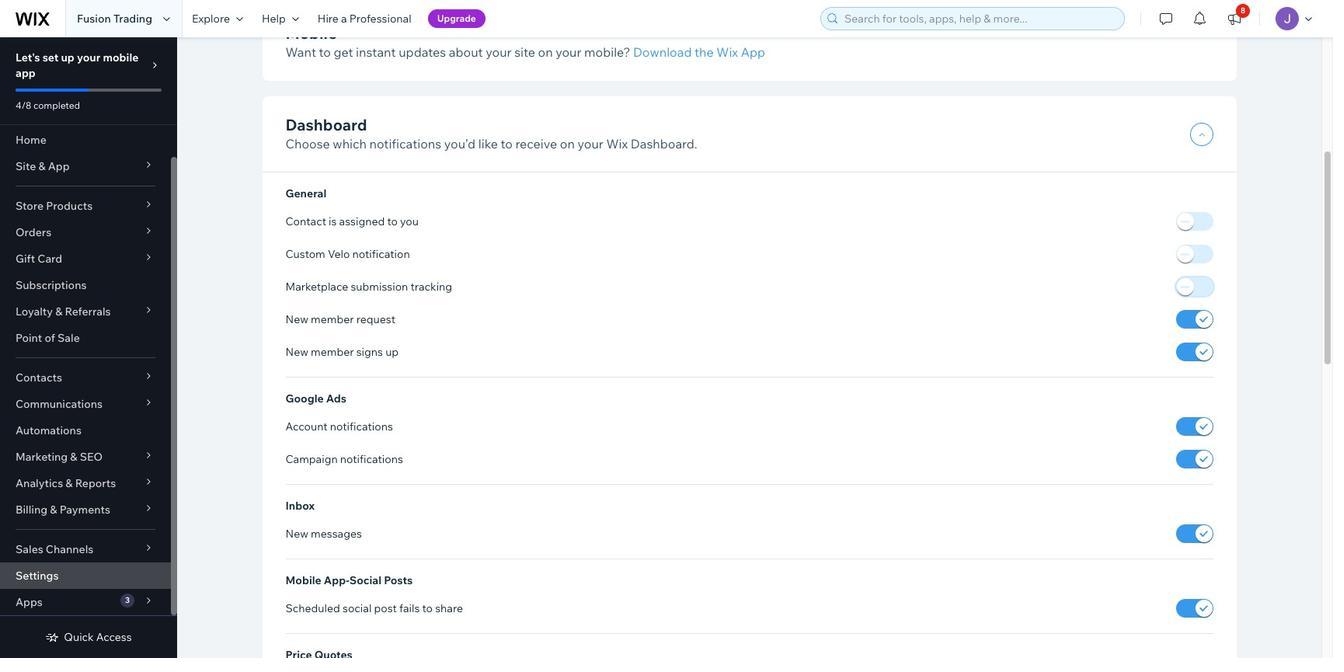 Task type: describe. For each thing, give the bounding box(es) containing it.
notifications inside dashboard choose which notifications you'd like to receive on your wix dashboard.
[[370, 136, 442, 152]]

marketplace submission tracking
[[286, 280, 452, 294]]

notifications for campaign notifications
[[340, 452, 403, 466]]

let's set up your mobile app
[[16, 51, 139, 80]]

Search for tools, apps, help & more... field
[[840, 8, 1120, 30]]

products
[[46, 199, 93, 213]]

marketplace
[[286, 280, 348, 294]]

your left site
[[486, 44, 512, 60]]

fails
[[399, 602, 420, 616]]

download
[[633, 44, 692, 60]]

tracking
[[411, 280, 452, 294]]

quick
[[64, 630, 94, 644]]

hire
[[318, 12, 339, 26]]

member for signs
[[311, 345, 354, 359]]

explore
[[192, 12, 230, 26]]

automations
[[16, 424, 82, 438]]

& for loyalty
[[55, 305, 62, 319]]

mobile app-social posts
[[286, 574, 413, 588]]

marketing & seo
[[16, 450, 103, 464]]

home link
[[0, 127, 171, 153]]

want
[[286, 44, 316, 60]]

gift
[[16, 252, 35, 266]]

communications
[[16, 397, 103, 411]]

velo
[[328, 247, 350, 261]]

& for marketing
[[70, 450, 77, 464]]

custom
[[286, 247, 325, 261]]

1 horizontal spatial up
[[386, 345, 399, 359]]

get
[[334, 44, 353, 60]]

8 button
[[1218, 0, 1252, 37]]

analytics & reports button
[[0, 470, 171, 497]]

marketing
[[16, 450, 68, 464]]

loyalty
[[16, 305, 53, 319]]

store
[[16, 199, 44, 213]]

new for new member signs up
[[286, 345, 308, 359]]

seo
[[80, 450, 103, 464]]

on inside the mobile want to get instant updates about your site on your mobile? download the wix app
[[538, 44, 553, 60]]

google ads
[[286, 392, 347, 406]]

apps
[[16, 595, 43, 609]]

channels
[[46, 542, 94, 556]]

site & app button
[[0, 153, 171, 180]]

set
[[43, 51, 59, 64]]

home
[[16, 133, 46, 147]]

wix inside dashboard choose which notifications you'd like to receive on your wix dashboard.
[[606, 136, 628, 152]]

store products button
[[0, 193, 171, 219]]

help button
[[253, 0, 308, 37]]

ads
[[326, 392, 347, 406]]

new for new member request
[[286, 312, 308, 326]]

you
[[400, 214, 419, 228]]

billing & payments button
[[0, 497, 171, 523]]

site & app
[[16, 159, 70, 173]]

hire a professional
[[318, 12, 412, 26]]

subscriptions link
[[0, 272, 171, 298]]

mobile for mobile app-social posts
[[286, 574, 321, 588]]

3
[[125, 595, 130, 605]]

account
[[286, 420, 328, 434]]

app inside the mobile want to get instant updates about your site on your mobile? download the wix app
[[741, 44, 765, 60]]

social
[[349, 574, 382, 588]]

mobile?
[[584, 44, 631, 60]]

download the wix app button
[[633, 43, 765, 61]]

to inside the mobile want to get instant updates about your site on your mobile? download the wix app
[[319, 44, 331, 60]]

about
[[449, 44, 483, 60]]

subscriptions
[[16, 278, 87, 292]]

4/8 completed
[[16, 99, 80, 111]]

billing
[[16, 503, 48, 517]]

referrals
[[65, 305, 111, 319]]

sales
[[16, 542, 43, 556]]

mobile want to get instant updates about your site on your mobile? download the wix app
[[286, 23, 765, 60]]

professional
[[350, 12, 412, 26]]

& for billing
[[50, 503, 57, 517]]

wix inside the mobile want to get instant updates about your site on your mobile? download the wix app
[[717, 44, 738, 60]]

contacts button
[[0, 364, 171, 391]]

mobile for mobile want to get instant updates about your site on your mobile? download the wix app
[[286, 23, 337, 43]]

up inside let's set up your mobile app
[[61, 51, 74, 64]]

upgrade button
[[428, 9, 486, 28]]

loyalty & referrals button
[[0, 298, 171, 325]]

general
[[286, 187, 327, 200]]

communications button
[[0, 391, 171, 417]]

trading
[[113, 12, 152, 26]]

point
[[16, 331, 42, 345]]

8
[[1241, 5, 1246, 16]]

new for new messages
[[286, 527, 308, 541]]

campaign
[[286, 452, 338, 466]]

fusion
[[77, 12, 111, 26]]

site
[[16, 159, 36, 173]]

billing & payments
[[16, 503, 110, 517]]

dashboard.
[[631, 136, 698, 152]]

app-
[[324, 574, 349, 588]]

mobile
[[103, 51, 139, 64]]

on inside dashboard choose which notifications you'd like to receive on your wix dashboard.
[[560, 136, 575, 152]]

access
[[96, 630, 132, 644]]



Task type: vqa. For each thing, say whether or not it's contained in the screenshot.
Website related to WEBSITE button
no



Task type: locate. For each thing, give the bounding box(es) containing it.
member for request
[[311, 312, 354, 326]]

completed
[[33, 99, 80, 111]]

to inside dashboard choose which notifications you'd like to receive on your wix dashboard.
[[501, 136, 513, 152]]

point of sale
[[16, 331, 80, 345]]

1 member from the top
[[311, 312, 354, 326]]

settings link
[[0, 563, 171, 589]]

upgrade
[[437, 12, 476, 24]]

1 vertical spatial member
[[311, 345, 354, 359]]

analytics & reports
[[16, 476, 116, 490]]

site
[[515, 44, 535, 60]]

& left reports
[[66, 476, 73, 490]]

choose
[[286, 136, 330, 152]]

your left mobile
[[77, 51, 100, 64]]

store products
[[16, 199, 93, 213]]

& for analytics
[[66, 476, 73, 490]]

0 vertical spatial new
[[286, 312, 308, 326]]

0 vertical spatial mobile
[[286, 23, 337, 43]]

inbox
[[286, 499, 315, 513]]

card
[[38, 252, 62, 266]]

1 vertical spatial wix
[[606, 136, 628, 152]]

you'd
[[444, 136, 476, 152]]

analytics
[[16, 476, 63, 490]]

2 new from the top
[[286, 345, 308, 359]]

your left mobile?
[[556, 44, 582, 60]]

1 vertical spatial app
[[48, 159, 70, 173]]

quick access
[[64, 630, 132, 644]]

dashboard
[[286, 115, 367, 134]]

your
[[486, 44, 512, 60], [556, 44, 582, 60], [77, 51, 100, 64], [578, 136, 604, 152]]

notification
[[352, 247, 410, 261]]

0 horizontal spatial app
[[48, 159, 70, 173]]

notifications
[[370, 136, 442, 152], [330, 420, 393, 434], [340, 452, 403, 466]]

custom velo notification
[[286, 247, 410, 261]]

mobile up scheduled in the bottom of the page
[[286, 574, 321, 588]]

1 horizontal spatial wix
[[717, 44, 738, 60]]

fusion trading
[[77, 12, 152, 26]]

& inside dropdown button
[[50, 503, 57, 517]]

updates
[[399, 44, 446, 60]]

& inside popup button
[[55, 305, 62, 319]]

dashboard choose which notifications you'd like to receive on your wix dashboard.
[[286, 115, 698, 152]]

0 horizontal spatial on
[[538, 44, 553, 60]]

1 mobile from the top
[[286, 23, 337, 43]]

app inside dropdown button
[[48, 159, 70, 173]]

quick access button
[[45, 630, 132, 644]]

0 vertical spatial notifications
[[370, 136, 442, 152]]

2 member from the top
[[311, 345, 354, 359]]

assigned
[[339, 214, 385, 228]]

gift card
[[16, 252, 62, 266]]

1 vertical spatial notifications
[[330, 420, 393, 434]]

help
[[262, 12, 286, 26]]

notifications left you'd
[[370, 136, 442, 152]]

0 horizontal spatial wix
[[606, 136, 628, 152]]

member
[[311, 312, 354, 326], [311, 345, 354, 359]]

your inside dashboard choose which notifications you'd like to receive on your wix dashboard.
[[578, 136, 604, 152]]

app
[[16, 66, 36, 80]]

new
[[286, 312, 308, 326], [286, 345, 308, 359], [286, 527, 308, 541]]

your inside let's set up your mobile app
[[77, 51, 100, 64]]

marketing & seo button
[[0, 444, 171, 470]]

automations link
[[0, 417, 171, 444]]

0 vertical spatial app
[[741, 44, 765, 60]]

&
[[38, 159, 46, 173], [55, 305, 62, 319], [70, 450, 77, 464], [66, 476, 73, 490], [50, 503, 57, 517]]

mobile inside the mobile want to get instant updates about your site on your mobile? download the wix app
[[286, 23, 337, 43]]

contact
[[286, 214, 326, 228]]

wix
[[717, 44, 738, 60], [606, 136, 628, 152]]

app right site
[[48, 159, 70, 173]]

sidebar element
[[0, 37, 177, 658]]

submission
[[351, 280, 408, 294]]

app right the
[[741, 44, 765, 60]]

to left the you
[[387, 214, 398, 228]]

wix left dashboard.
[[606, 136, 628, 152]]

notifications up campaign notifications
[[330, 420, 393, 434]]

scheduled social post fails to share
[[286, 602, 463, 616]]

notifications down account notifications
[[340, 452, 403, 466]]

0 vertical spatial member
[[311, 312, 354, 326]]

sale
[[58, 331, 80, 345]]

mobile up want
[[286, 23, 337, 43]]

is
[[329, 214, 337, 228]]

to right like
[[501, 136, 513, 152]]

new member request
[[286, 312, 396, 326]]

payments
[[60, 503, 110, 517]]

new member signs up
[[286, 345, 399, 359]]

1 new from the top
[[286, 312, 308, 326]]

wix right the
[[717, 44, 738, 60]]

on right receive
[[560, 136, 575, 152]]

of
[[45, 331, 55, 345]]

new down inbox
[[286, 527, 308, 541]]

1 vertical spatial mobile
[[286, 574, 321, 588]]

0 vertical spatial up
[[61, 51, 74, 64]]

new messages
[[286, 527, 362, 541]]

receive
[[516, 136, 557, 152]]

& right loyalty
[[55, 305, 62, 319]]

gift card button
[[0, 246, 171, 272]]

0 horizontal spatial up
[[61, 51, 74, 64]]

new up "google"
[[286, 345, 308, 359]]

2 vertical spatial notifications
[[340, 452, 403, 466]]

contact is assigned to you
[[286, 214, 419, 228]]

& inside 'popup button'
[[70, 450, 77, 464]]

3 new from the top
[[286, 527, 308, 541]]

0 vertical spatial on
[[538, 44, 553, 60]]

on right site
[[538, 44, 553, 60]]

which
[[333, 136, 367, 152]]

instant
[[356, 44, 396, 60]]

orders
[[16, 225, 51, 239]]

contacts
[[16, 371, 62, 385]]

post
[[374, 602, 397, 616]]

& for site
[[38, 159, 46, 173]]

& right billing
[[50, 503, 57, 517]]

social
[[343, 602, 372, 616]]

& left seo
[[70, 450, 77, 464]]

orders button
[[0, 219, 171, 246]]

point of sale link
[[0, 325, 171, 351]]

1 vertical spatial up
[[386, 345, 399, 359]]

google
[[286, 392, 324, 406]]

your right receive
[[578, 136, 604, 152]]

up right set
[[61, 51, 74, 64]]

up
[[61, 51, 74, 64], [386, 345, 399, 359]]

a
[[341, 12, 347, 26]]

up right signs
[[386, 345, 399, 359]]

request
[[356, 312, 396, 326]]

member down new member request
[[311, 345, 354, 359]]

0 vertical spatial wix
[[717, 44, 738, 60]]

member up new member signs up
[[311, 312, 354, 326]]

let's
[[16, 51, 40, 64]]

to left get
[[319, 44, 331, 60]]

new down marketplace
[[286, 312, 308, 326]]

2 mobile from the top
[[286, 574, 321, 588]]

notifications for account notifications
[[330, 420, 393, 434]]

& right site
[[38, 159, 46, 173]]

1 horizontal spatial on
[[560, 136, 575, 152]]

hire a professional link
[[308, 0, 421, 37]]

to
[[319, 44, 331, 60], [501, 136, 513, 152], [387, 214, 398, 228], [422, 602, 433, 616]]

1 vertical spatial new
[[286, 345, 308, 359]]

1 horizontal spatial app
[[741, 44, 765, 60]]

account notifications
[[286, 420, 393, 434]]

mobile
[[286, 23, 337, 43], [286, 574, 321, 588]]

settings
[[16, 569, 59, 583]]

to right fails
[[422, 602, 433, 616]]

2 vertical spatial new
[[286, 527, 308, 541]]

1 vertical spatial on
[[560, 136, 575, 152]]



